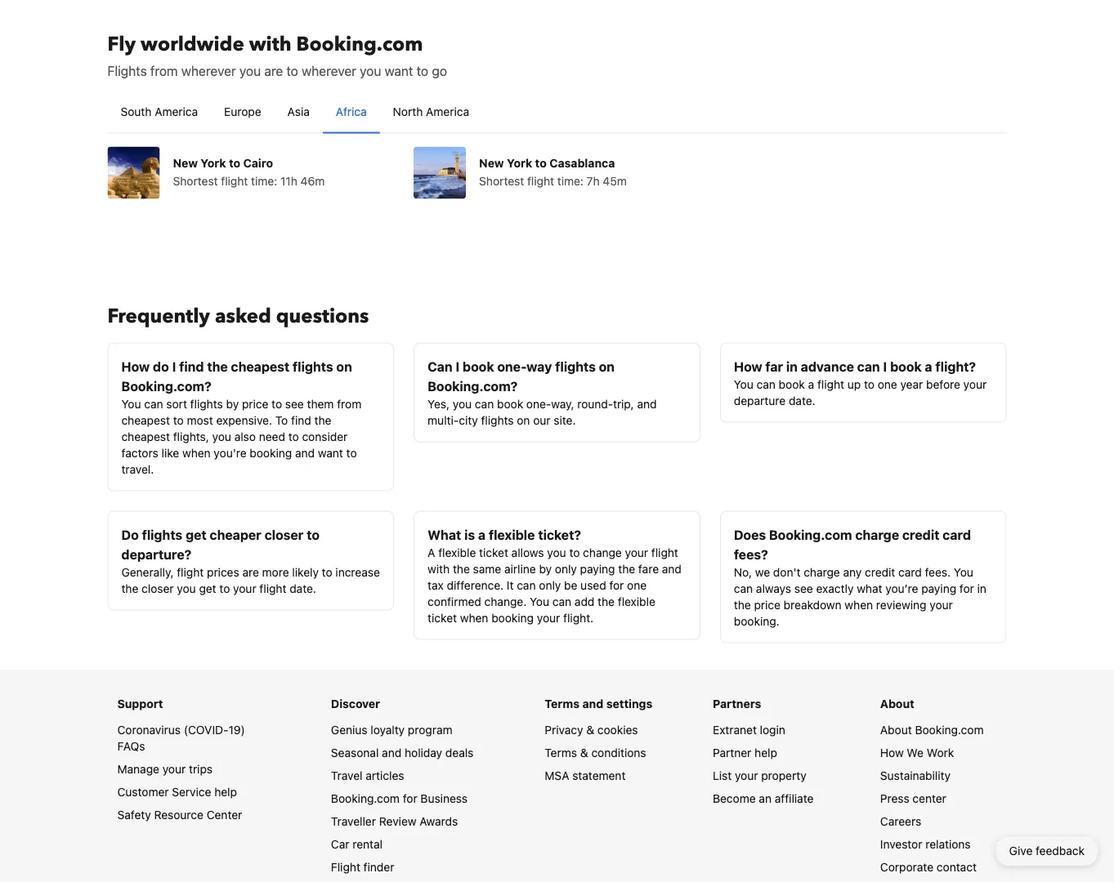 Task type: vqa. For each thing, say whether or not it's contained in the screenshot.
flights within the "Do flights get cheaper closer to departure? Generally, flight prices are more likely to increase the closer you get to your flight date."
yes



Task type: describe. For each thing, give the bounding box(es) containing it.
flight finder
[[331, 861, 394, 874]]

way
[[527, 359, 552, 374]]

shortest for new york to cairo shortest flight time: 11h 46m
[[173, 174, 218, 188]]

0 vertical spatial help
[[755, 746, 777, 760]]

coronavirus (covid-19) faqs
[[117, 723, 245, 753]]

by inside 'what is a flexible ticket? a flexible ticket allows you to change your flight with the same airline by only paying the fare and tax difference. it can only be used for one confirmed change. you can add the flexible ticket when booking your flight.'
[[539, 562, 552, 576]]

difference.
[[447, 579, 504, 592]]

extranet login link
[[713, 723, 785, 737]]

see inside how do i find the cheapest flights on booking.com? you can sort flights by price to see them from cheapest to most expensive. to find the cheapest flights, you also need to consider factors like when you're booking and want to travel.
[[285, 397, 304, 411]]

the up consider
[[314, 414, 331, 427]]

investor relations link
[[880, 838, 971, 851]]

paying inside does booking.com charge credit card fees? no, we don't charge any credit card fees. you can always see exactly what you're paying for in the price breakdown when reviewing your booking.
[[921, 582, 957, 596]]

flight inside 'what is a flexible ticket? a flexible ticket allows you to change your flight with the same airline by only paying the fare and tax difference. it can only be used for one confirmed change. you can add the flexible ticket when booking your flight.'
[[651, 546, 678, 560]]

1 vertical spatial help
[[214, 786, 237, 799]]

can inside can i book one-way flights on booking.com? yes, you can book one-way, round-trip, and multi-city flights on our site.
[[475, 397, 494, 411]]

i inside how do i find the cheapest flights on booking.com? you can sort flights by price to see them from cheapest to most expensive. to find the cheapest flights, you also need to consider factors like when you're booking and want to travel.
[[172, 359, 176, 374]]

africa button
[[323, 90, 380, 133]]

no,
[[734, 566, 752, 579]]

0 vertical spatial ticket
[[479, 546, 508, 560]]

book down far
[[779, 378, 805, 391]]

frequently
[[107, 303, 210, 330]]

in inside how far in advance can i book a flight? you can book a flight up to one year before your departure date.
[[786, 359, 798, 374]]

center
[[913, 792, 946, 806]]

the up difference. on the left bottom of the page
[[453, 562, 470, 576]]

1 vertical spatial get
[[199, 582, 216, 596]]

you're
[[214, 446, 247, 460]]

terms & conditions
[[545, 746, 646, 760]]

0 horizontal spatial for
[[403, 792, 417, 806]]

become an affiliate link
[[713, 792, 814, 806]]

coronavirus (covid-19) faqs link
[[117, 723, 245, 753]]

to down prices
[[219, 582, 230, 596]]

0 vertical spatial a
[[925, 359, 932, 374]]

your down partner help
[[735, 769, 758, 783]]

want inside fly worldwide with booking.com flights from wherever you are to wherever you want to go
[[385, 63, 413, 78]]

booking.com? inside can i book one-way flights on booking.com? yes, you can book one-way, round-trip, and multi-city flights on our site.
[[428, 378, 518, 394]]

what
[[428, 527, 461, 543]]

0 vertical spatial charge
[[855, 527, 899, 543]]

to inside new york to cairo shortest flight time: 11h 46m
[[229, 156, 240, 170]]

and inside 'what is a flexible ticket? a flexible ticket allows you to change your flight with the same airline by only paying the fare and tax difference. it can only be used for one confirmed change. you can add the flexible ticket when booking your flight.'
[[662, 562, 682, 576]]

when inside does booking.com charge credit card fees? no, we don't charge any credit card fees. you can always see exactly what you're paying for in the price breakdown when reviewing your booking.
[[845, 598, 873, 612]]

to left go
[[417, 63, 428, 78]]

your up fare
[[625, 546, 648, 560]]

on inside how do i find the cheapest flights on booking.com? you can sort flights by price to see them from cheapest to most expensive. to find the cheapest flights, you also need to consider factors like when you're booking and want to travel.
[[336, 359, 352, 374]]

are inside fly worldwide with booking.com flights from wherever you are to wherever you want to go
[[264, 63, 283, 78]]

corporate
[[880, 861, 934, 874]]

1 horizontal spatial on
[[517, 414, 530, 427]]

go
[[432, 63, 447, 78]]

awards
[[420, 815, 458, 828]]

msa statement link
[[545, 769, 626, 783]]

frequently asked questions
[[107, 303, 369, 330]]

you inside does booking.com charge credit card fees? no, we don't charge any credit card fees. you can always see exactly what you're paying for in the price breakdown when reviewing your booking.
[[954, 566, 973, 579]]

flights up most
[[190, 397, 223, 411]]

1 vertical spatial one-
[[526, 397, 551, 411]]

manage your trips
[[117, 763, 213, 776]]

flight?
[[936, 359, 976, 374]]

flight down more
[[259, 582, 286, 596]]

2 wherever from the left
[[302, 63, 356, 78]]

how far in advance can i book a flight? you can book a flight up to one year before your departure date.
[[734, 359, 987, 407]]

flights up 'them'
[[293, 359, 333, 374]]

to right likely
[[322, 566, 332, 579]]

booking.com inside fly worldwide with booking.com flights from wherever you are to wherever you want to go
[[296, 31, 423, 58]]

partner help link
[[713, 746, 777, 760]]

new york to cairo image
[[107, 147, 160, 199]]

1 vertical spatial charge
[[804, 566, 840, 579]]

1 vertical spatial cheapest
[[121, 414, 170, 427]]

7h
[[587, 174, 600, 188]]

booking inside 'what is a flexible ticket? a flexible ticket allows you to change your flight with the same airline by only paying the fare and tax difference. it can only be used for one confirmed change. you can add the flexible ticket when booking your flight.'
[[491, 611, 534, 625]]

africa
[[336, 105, 367, 118]]

generally,
[[121, 566, 174, 579]]

& for terms
[[580, 746, 588, 760]]

settings
[[606, 697, 653, 711]]

1 vertical spatial only
[[539, 579, 561, 592]]

0 horizontal spatial credit
[[865, 566, 895, 579]]

north america button
[[380, 90, 482, 133]]

traveller review awards
[[331, 815, 458, 828]]

book right can
[[463, 359, 494, 374]]

0 vertical spatial only
[[555, 562, 577, 576]]

date. inside do flights get cheaper closer to departure? generally, flight prices are more likely to increase the closer you get to your flight date.
[[290, 582, 316, 596]]

time: for 11h
[[251, 174, 277, 188]]

about booking.com
[[880, 723, 984, 737]]

flight left prices
[[177, 566, 204, 579]]

date. inside how far in advance can i book a flight? you can book a flight up to one year before your departure date.
[[789, 394, 816, 407]]

0 vertical spatial one-
[[497, 359, 527, 374]]

tax
[[428, 579, 444, 592]]

new york to casablanca shortest flight time: 7h 45m
[[479, 156, 627, 188]]

europe
[[224, 105, 261, 118]]

travel.
[[121, 463, 154, 476]]

1 wherever from the left
[[181, 63, 236, 78]]

press center
[[880, 792, 946, 806]]

factors
[[121, 446, 158, 460]]

booking.com inside does booking.com charge credit card fees? no, we don't charge any credit card fees. you can always see exactly what you're paying for in the price breakdown when reviewing your booking.
[[769, 527, 852, 543]]

with inside 'what is a flexible ticket? a flexible ticket allows you to change your flight with the same airline by only paying the fare and tax difference. it can only be used for one confirmed change. you can add the flexible ticket when booking your flight.'
[[428, 562, 450, 576]]

program
[[408, 723, 453, 737]]

america for north america
[[426, 105, 469, 118]]

it
[[507, 579, 514, 592]]

price inside how do i find the cheapest flights on booking.com? you can sort flights by price to see them from cheapest to most expensive. to find the cheapest flights, you also need to consider factors like when you're booking and want to travel.
[[242, 397, 268, 411]]

(covid-
[[184, 723, 229, 737]]

to down consider
[[346, 446, 357, 460]]

0 vertical spatial closer
[[265, 527, 304, 543]]

0 vertical spatial get
[[186, 527, 207, 543]]

yes,
[[428, 397, 450, 411]]

to right the need
[[288, 430, 299, 443]]

in inside does booking.com charge credit card fees? no, we don't charge any credit card fees. you can always see exactly what you're paying for in the price breakdown when reviewing your booking.
[[977, 582, 987, 596]]

& for privacy
[[586, 723, 594, 737]]

does booking.com charge credit card fees? no, we don't charge any credit card fees. you can always see exactly what you're paying for in the price breakdown when reviewing your booking.
[[734, 527, 987, 628]]

to down sort
[[173, 414, 184, 427]]

you up africa at the top left of the page
[[360, 63, 381, 78]]

privacy & cookies
[[545, 723, 638, 737]]

terms & conditions link
[[545, 746, 646, 760]]

0 horizontal spatial flexible
[[438, 546, 476, 560]]

rental
[[353, 838, 383, 851]]

price inside does booking.com charge credit card fees? no, we don't charge any credit card fees. you can always see exactly what you're paying for in the price breakdown when reviewing your booking.
[[754, 598, 781, 612]]

0 vertical spatial credit
[[902, 527, 940, 543]]

press center link
[[880, 792, 946, 806]]

see inside does booking.com charge credit card fees? no, we don't charge any credit card fees. you can always see exactly what you're paying for in the price breakdown when reviewing your booking.
[[794, 582, 813, 596]]

asia
[[287, 105, 310, 118]]

terms for terms & conditions
[[545, 746, 577, 760]]

2 horizontal spatial on
[[599, 359, 615, 374]]

articles
[[366, 769, 404, 783]]

is
[[464, 527, 475, 543]]

car rental link
[[331, 838, 383, 851]]

most
[[187, 414, 213, 427]]

customer service help link
[[117, 786, 237, 799]]

south
[[121, 105, 152, 118]]

a inside 'what is a flexible ticket? a flexible ticket allows you to change your flight with the same airline by only paying the fare and tax difference. it can only be used for one confirmed change. you can add the flexible ticket when booking your flight.'
[[478, 527, 486, 543]]

likely
[[292, 566, 319, 579]]

partner
[[713, 746, 752, 760]]

tab list containing south america
[[107, 90, 1007, 134]]

can up the 'up'
[[857, 359, 880, 374]]

travel
[[331, 769, 363, 783]]

customer service help
[[117, 786, 237, 799]]

you up europe
[[239, 63, 261, 78]]

0 horizontal spatial closer
[[142, 582, 174, 596]]

can down be
[[552, 595, 571, 609]]

car rental
[[331, 838, 383, 851]]

1 vertical spatial find
[[291, 414, 311, 427]]

become
[[713, 792, 756, 806]]

to inside 'what is a flexible ticket? a flexible ticket allows you to change your flight with the same airline by only paying the fare and tax difference. it can only be used for one confirmed change. you can add the flexible ticket when booking your flight.'
[[569, 546, 580, 560]]

new for new york to cairo shortest flight time: 11h 46m
[[173, 156, 198, 170]]

seasonal
[[331, 746, 379, 760]]

don't
[[773, 566, 801, 579]]

0 horizontal spatial ticket
[[428, 611, 457, 625]]

customer
[[117, 786, 169, 799]]

to inside new york to casablanca shortest flight time: 7h 45m
[[535, 156, 547, 170]]

trips
[[189, 763, 213, 776]]

1 vertical spatial a
[[808, 378, 814, 391]]

become an affiliate
[[713, 792, 814, 806]]

your left flight.
[[537, 611, 560, 625]]

the inside do flights get cheaper closer to departure? generally, flight prices are more likely to increase the closer you get to your flight date.
[[121, 582, 138, 596]]

the inside does booking.com charge credit card fees? no, we don't charge any credit card fees. you can always see exactly what you're paying for in the price breakdown when reviewing your booking.
[[734, 598, 751, 612]]

can inside does booking.com charge credit card fees? no, we don't charge any credit card fees. you can always see exactly what you're paying for in the price breakdown when reviewing your booking.
[[734, 582, 753, 596]]

to inside how far in advance can i book a flight? you can book a flight up to one year before your departure date.
[[864, 378, 875, 391]]

up
[[848, 378, 861, 391]]

the left fare
[[618, 562, 635, 576]]

change.
[[484, 595, 527, 609]]

travel articles link
[[331, 769, 404, 783]]

questions
[[276, 303, 369, 330]]

you're
[[886, 582, 918, 596]]

like
[[161, 446, 179, 460]]

america for south america
[[155, 105, 198, 118]]

flight inside new york to casablanca shortest flight time: 7h 45m
[[527, 174, 554, 188]]

for inside 'what is a flexible ticket? a flexible ticket allows you to change your flight with the same airline by only paying the fare and tax difference. it can only be used for one confirmed change. you can add the flexible ticket when booking your flight.'
[[609, 579, 624, 592]]

flight inside how far in advance can i book a flight? you can book a flight up to one year before your departure date.
[[817, 378, 844, 391]]

new york to cairo shortest flight time: 11h 46m
[[173, 156, 325, 188]]

and up privacy & cookies
[[582, 697, 603, 711]]

safety
[[117, 808, 151, 822]]

0 horizontal spatial find
[[179, 359, 204, 374]]

north
[[393, 105, 423, 118]]

one inside how far in advance can i book a flight? you can book a flight up to one year before your departure date.
[[878, 378, 897, 391]]

and down the genius loyalty program link
[[382, 746, 402, 760]]

genius loyalty program link
[[331, 723, 453, 737]]

investor
[[880, 838, 922, 851]]

cheaper
[[210, 527, 261, 543]]

booking.com for business
[[331, 792, 468, 806]]

consider
[[302, 430, 348, 443]]

flight finder link
[[331, 861, 394, 874]]

press
[[880, 792, 910, 806]]

flights right the way on the left of the page
[[555, 359, 596, 374]]

flights right city
[[481, 414, 514, 427]]

resource
[[154, 808, 203, 822]]

seasonal and holiday deals
[[331, 746, 474, 760]]

asked
[[215, 303, 271, 330]]



Task type: locate. For each thing, give the bounding box(es) containing it.
about for about booking.com
[[880, 723, 912, 737]]

booking.
[[734, 615, 780, 628]]

service
[[172, 786, 211, 799]]

0 horizontal spatial one
[[627, 579, 647, 592]]

closer
[[265, 527, 304, 543], [142, 582, 174, 596]]

paying up used on the bottom right
[[580, 562, 615, 576]]

how left do at top
[[121, 359, 150, 374]]

a down the 'advance'
[[808, 378, 814, 391]]

for right used on the bottom right
[[609, 579, 624, 592]]

can
[[857, 359, 880, 374], [757, 378, 776, 391], [144, 397, 163, 411], [475, 397, 494, 411], [517, 579, 536, 592], [734, 582, 753, 596], [552, 595, 571, 609]]

one down fare
[[627, 579, 647, 592]]

a
[[925, 359, 932, 374], [808, 378, 814, 391], [478, 527, 486, 543]]

1 horizontal spatial america
[[426, 105, 469, 118]]

1 vertical spatial &
[[580, 746, 588, 760]]

you inside 'what is a flexible ticket? a flexible ticket allows you to change your flight with the same airline by only paying the fare and tax difference. it can only be used for one confirmed change. you can add the flexible ticket when booking your flight.'
[[547, 546, 566, 560]]

19)
[[229, 723, 245, 737]]

0 horizontal spatial help
[[214, 786, 237, 799]]

flexible down fare
[[618, 595, 655, 609]]

your inside how far in advance can i book a flight? you can book a flight up to one year before your departure date.
[[964, 378, 987, 391]]

flight inside new york to cairo shortest flight time: 11h 46m
[[221, 174, 248, 188]]

1 horizontal spatial booking.com?
[[428, 378, 518, 394]]

review
[[379, 815, 416, 828]]

how inside how far in advance can i book a flight? you can book a flight up to one year before your departure date.
[[734, 359, 762, 374]]

0 horizontal spatial how
[[121, 359, 150, 374]]

terms up privacy at the bottom of the page
[[545, 697, 580, 711]]

flights,
[[173, 430, 209, 443]]

new right "new york to casablanca" image
[[479, 156, 504, 170]]

2 time: from the left
[[557, 174, 584, 188]]

1 horizontal spatial charge
[[855, 527, 899, 543]]

by up expensive. at the left top
[[226, 397, 239, 411]]

1 vertical spatial ticket
[[428, 611, 457, 625]]

shortest inside new york to cairo shortest flight time: 11h 46m
[[173, 174, 218, 188]]

2 booking.com? from the left
[[428, 378, 518, 394]]

1 horizontal spatial closer
[[265, 527, 304, 543]]

south america
[[121, 105, 198, 118]]

terms for terms and settings
[[545, 697, 580, 711]]

time: down cairo
[[251, 174, 277, 188]]

i inside can i book one-way flights on booking.com? yes, you can book one-way, round-trip, and multi-city flights on our site.
[[456, 359, 460, 374]]

what is a flexible ticket? a flexible ticket allows you to change your flight with the same airline by only paying the fare and tax difference. it can only be used for one confirmed change. you can add the flexible ticket when booking your flight.
[[428, 527, 682, 625]]

1 vertical spatial one
[[627, 579, 647, 592]]

2 horizontal spatial for
[[960, 582, 974, 596]]

date. right departure
[[789, 394, 816, 407]]

when down what
[[845, 598, 873, 612]]

far
[[765, 359, 783, 374]]

center
[[207, 808, 242, 822]]

2 york from the left
[[507, 156, 532, 170]]

and right fare
[[662, 562, 682, 576]]

you inside how far in advance can i book a flight? you can book a flight up to one year before your departure date.
[[734, 378, 754, 391]]

0 horizontal spatial new
[[173, 156, 198, 170]]

1 vertical spatial see
[[794, 582, 813, 596]]

2 horizontal spatial flexible
[[618, 595, 655, 609]]

to up likely
[[307, 527, 320, 543]]

can right it
[[517, 579, 536, 592]]

to up to
[[272, 397, 282, 411]]

york inside new york to casablanca shortest flight time: 7h 45m
[[507, 156, 532, 170]]

can up city
[[475, 397, 494, 411]]

1 horizontal spatial when
[[460, 611, 488, 625]]

0 vertical spatial date.
[[789, 394, 816, 407]]

2 america from the left
[[426, 105, 469, 118]]

book up year
[[890, 359, 922, 374]]

new right new york to cairo image
[[173, 156, 198, 170]]

want inside how do i find the cheapest flights on booking.com? you can sort flights by price to see them from cheapest to most expensive. to find the cheapest flights, you also need to consider factors like when you're booking and want to travel.
[[318, 446, 343, 460]]

cheapest
[[231, 359, 290, 374], [121, 414, 170, 427], [121, 430, 170, 443]]

2 new from the left
[[479, 156, 504, 170]]

time: down 'casablanca'
[[557, 174, 584, 188]]

manage your trips link
[[117, 763, 213, 776]]

& up terms & conditions link
[[586, 723, 594, 737]]

0 horizontal spatial with
[[249, 31, 291, 58]]

1 vertical spatial are
[[242, 566, 259, 579]]

terms down privacy at the bottom of the page
[[545, 746, 577, 760]]

can
[[428, 359, 453, 374]]

get left cheaper
[[186, 527, 207, 543]]

i right do at top
[[172, 359, 176, 374]]

ticket up same
[[479, 546, 508, 560]]

increase
[[336, 566, 380, 579]]

to
[[275, 414, 288, 427]]

to right the 'up'
[[864, 378, 875, 391]]

more
[[262, 566, 289, 579]]

one-
[[497, 359, 527, 374], [526, 397, 551, 411]]

0 horizontal spatial wherever
[[181, 63, 236, 78]]

1 horizontal spatial york
[[507, 156, 532, 170]]

0 horizontal spatial card
[[898, 566, 922, 579]]

1 horizontal spatial with
[[428, 562, 450, 576]]

1 york from the left
[[201, 156, 226, 170]]

1 vertical spatial booking
[[491, 611, 534, 625]]

fare
[[638, 562, 659, 576]]

need
[[259, 430, 285, 443]]

shortest for new york to casablanca shortest flight time: 7h 45m
[[479, 174, 524, 188]]

we
[[907, 746, 924, 760]]

on up round-
[[599, 359, 615, 374]]

1 horizontal spatial price
[[754, 598, 781, 612]]

flights inside do flights get cheaper closer to departure? generally, flight prices are more likely to increase the closer you get to your flight date.
[[142, 527, 182, 543]]

want left go
[[385, 63, 413, 78]]

1 horizontal spatial flexible
[[489, 527, 535, 543]]

0 horizontal spatial shortest
[[173, 174, 218, 188]]

how for how far in advance can i book a flight?
[[734, 359, 762, 374]]

a
[[428, 546, 435, 560]]

shortest right new york to cairo image
[[173, 174, 218, 188]]

new for new york to casablanca shortest flight time: 7h 45m
[[479, 156, 504, 170]]

you right change.
[[530, 595, 549, 609]]

york for cairo
[[201, 156, 226, 170]]

partner help
[[713, 746, 777, 760]]

1 about from the top
[[880, 697, 914, 711]]

we
[[755, 566, 770, 579]]

& up msa statement at the bottom
[[580, 746, 588, 760]]

before
[[926, 378, 960, 391]]

on
[[336, 359, 352, 374], [599, 359, 615, 374], [517, 414, 530, 427]]

the down used on the bottom right
[[598, 595, 615, 609]]

america right south
[[155, 105, 198, 118]]

any
[[843, 566, 862, 579]]

1 horizontal spatial how
[[734, 359, 762, 374]]

careers link
[[880, 815, 921, 828]]

1 vertical spatial price
[[754, 598, 781, 612]]

0 vertical spatial card
[[943, 527, 971, 543]]

to left 'casablanca'
[[535, 156, 547, 170]]

when inside 'what is a flexible ticket? a flexible ticket allows you to change your flight with the same airline by only paying the fare and tax difference. it can only be used for one confirmed change. you can add the flexible ticket when booking your flight.'
[[460, 611, 488, 625]]

1 vertical spatial paying
[[921, 582, 957, 596]]

2 vertical spatial cheapest
[[121, 430, 170, 443]]

your down prices
[[233, 582, 256, 596]]

1 horizontal spatial help
[[755, 746, 777, 760]]

1 vertical spatial terms
[[545, 746, 577, 760]]

2 horizontal spatial when
[[845, 598, 873, 612]]

europe button
[[211, 90, 274, 133]]

help up center
[[214, 786, 237, 799]]

1 vertical spatial closer
[[142, 582, 174, 596]]

to down ticket?
[[569, 546, 580, 560]]

only left be
[[539, 579, 561, 592]]

time: for 7h
[[557, 174, 584, 188]]

0 horizontal spatial are
[[242, 566, 259, 579]]

msa statement
[[545, 769, 626, 783]]

you inside do flights get cheaper closer to departure? generally, flight prices are more likely to increase the closer you get to your flight date.
[[177, 582, 196, 596]]

0 horizontal spatial a
[[478, 527, 486, 543]]

airline
[[504, 562, 536, 576]]

1 horizontal spatial shortest
[[479, 174, 524, 188]]

also
[[234, 430, 256, 443]]

0 vertical spatial &
[[586, 723, 594, 737]]

shortest inside new york to casablanca shortest flight time: 7h 45m
[[479, 174, 524, 188]]

msa
[[545, 769, 569, 783]]

manage
[[117, 763, 159, 776]]

extranet
[[713, 723, 757, 737]]

by down "allows"
[[539, 562, 552, 576]]

do flights get cheaper closer to departure? generally, flight prices are more likely to increase the closer you get to your flight date.
[[121, 527, 380, 596]]

price up expensive. at the left top
[[242, 397, 268, 411]]

1 time: from the left
[[251, 174, 277, 188]]

1 vertical spatial want
[[318, 446, 343, 460]]

you down ticket?
[[547, 546, 566, 560]]

safety resource center
[[117, 808, 242, 822]]

how left far
[[734, 359, 762, 374]]

1 booking.com? from the left
[[121, 378, 211, 394]]

0 vertical spatial want
[[385, 63, 413, 78]]

ticket down confirmed
[[428, 611, 457, 625]]

from right 'them'
[[337, 397, 362, 411]]

booking down the need
[[250, 446, 292, 460]]

1 i from the left
[[172, 359, 176, 374]]

flights
[[293, 359, 333, 374], [555, 359, 596, 374], [190, 397, 223, 411], [481, 414, 514, 427], [142, 527, 182, 543]]

0 horizontal spatial price
[[242, 397, 268, 411]]

0 vertical spatial from
[[150, 63, 178, 78]]

paying down fees.
[[921, 582, 957, 596]]

you inside 'what is a flexible ticket? a flexible ticket allows you to change your flight with the same airline by only paying the fare and tax difference. it can only be used for one confirmed change. you can add the flexible ticket when booking your flight.'
[[530, 595, 549, 609]]

for inside does booking.com charge credit card fees? no, we don't charge any credit card fees. you can always see exactly what you're paying for in the price breakdown when reviewing your booking.
[[960, 582, 974, 596]]

you left sort
[[121, 397, 141, 411]]

1 horizontal spatial booking
[[491, 611, 534, 625]]

york for casablanca
[[507, 156, 532, 170]]

new york to casablanca image
[[414, 147, 466, 199]]

wherever up africa at the top left of the page
[[302, 63, 356, 78]]

time: inside new york to cairo shortest flight time: 11h 46m
[[251, 174, 277, 188]]

flight up fare
[[651, 546, 678, 560]]

your inside does booking.com charge credit card fees? no, we don't charge any credit card fees. you can always see exactly what you're paying for in the price breakdown when reviewing your booking.
[[930, 598, 953, 612]]

safety resource center link
[[117, 808, 242, 822]]

time: inside new york to casablanca shortest flight time: 7h 45m
[[557, 174, 584, 188]]

0 vertical spatial about
[[880, 697, 914, 711]]

1 horizontal spatial in
[[977, 582, 987, 596]]

york
[[201, 156, 226, 170], [507, 156, 532, 170]]

0 vertical spatial one
[[878, 378, 897, 391]]

from inside fly worldwide with booking.com flights from wherever you are to wherever you want to go
[[150, 63, 178, 78]]

with up tax
[[428, 562, 450, 576]]

can inside how do i find the cheapest flights on booking.com? you can sort flights by price to see them from cheapest to most expensive. to find the cheapest flights, you also need to consider factors like when you're booking and want to travel.
[[144, 397, 163, 411]]

and inside can i book one-way flights on booking.com? yes, you can book one-way, round-trip, and multi-city flights on our site.
[[637, 397, 657, 411]]

with inside fly worldwide with booking.com flights from wherever you are to wherever you want to go
[[249, 31, 291, 58]]

0 horizontal spatial date.
[[290, 582, 316, 596]]

what
[[857, 582, 882, 596]]

loyalty
[[371, 723, 405, 737]]

about for about
[[880, 697, 914, 711]]

how inside how do i find the cheapest flights on booking.com? you can sort flights by price to see them from cheapest to most expensive. to find the cheapest flights, you also need to consider factors like when you're booking and want to travel.
[[121, 359, 150, 374]]

work
[[927, 746, 954, 760]]

charge up the exactly
[[804, 566, 840, 579]]

1 horizontal spatial new
[[479, 156, 504, 170]]

affiliate
[[775, 792, 814, 806]]

0 vertical spatial see
[[285, 397, 304, 411]]

for up review
[[403, 792, 417, 806]]

flexible down is
[[438, 546, 476, 560]]

closer down generally,
[[142, 582, 174, 596]]

casablanca
[[550, 156, 615, 170]]

does
[[734, 527, 766, 543]]

booking inside how do i find the cheapest flights on booking.com? you can sort flights by price to see them from cheapest to most expensive. to find the cheapest flights, you also need to consider factors like when you're booking and want to travel.
[[250, 446, 292, 460]]

one inside 'what is a flexible ticket? a flexible ticket allows you to change your flight with the same airline by only paying the fare and tax difference. it can only be used for one confirmed change. you can add the flexible ticket when booking your flight.'
[[627, 579, 647, 592]]

new inside new york to casablanca shortest flight time: 7h 45m
[[479, 156, 504, 170]]

from
[[150, 63, 178, 78], [337, 397, 362, 411]]

1 horizontal spatial a
[[808, 378, 814, 391]]

0 horizontal spatial paying
[[580, 562, 615, 576]]

worldwide
[[141, 31, 244, 58]]

from right flights
[[150, 63, 178, 78]]

1 new from the left
[[173, 156, 198, 170]]

0 horizontal spatial charge
[[804, 566, 840, 579]]

1 horizontal spatial wherever
[[302, 63, 356, 78]]

from inside how do i find the cheapest flights on booking.com? you can sort flights by price to see them from cheapest to most expensive. to find the cheapest flights, you also need to consider factors like when you're booking and want to travel.
[[337, 397, 362, 411]]

1 vertical spatial card
[[898, 566, 922, 579]]

1 horizontal spatial credit
[[902, 527, 940, 543]]

find right do at top
[[179, 359, 204, 374]]

closer up more
[[265, 527, 304, 543]]

1 horizontal spatial ticket
[[479, 546, 508, 560]]

and down consider
[[295, 446, 315, 460]]

booking.com up work
[[915, 723, 984, 737]]

0 vertical spatial by
[[226, 397, 239, 411]]

0 horizontal spatial want
[[318, 446, 343, 460]]

round-
[[577, 397, 613, 411]]

are inside do flights get cheaper closer to departure? generally, flight prices are more likely to increase the closer you get to your flight date.
[[242, 566, 259, 579]]

card up fees.
[[943, 527, 971, 543]]

0 horizontal spatial i
[[172, 359, 176, 374]]

1 horizontal spatial for
[[609, 579, 624, 592]]

1 horizontal spatial paying
[[921, 582, 957, 596]]

cookies
[[597, 723, 638, 737]]

about up the "about booking.com" link
[[880, 697, 914, 711]]

discover
[[331, 697, 380, 711]]

card up you're
[[898, 566, 922, 579]]

coronavirus
[[117, 723, 181, 737]]

when inside how do i find the cheapest flights on booking.com? you can sort flights by price to see them from cheapest to most expensive. to find the cheapest flights, you also need to consider factors like when you're booking and want to travel.
[[182, 446, 211, 460]]

prices
[[207, 566, 239, 579]]

advance
[[801, 359, 854, 374]]

price
[[242, 397, 268, 411], [754, 598, 781, 612]]

new inside new york to cairo shortest flight time: 11h 46m
[[173, 156, 198, 170]]

credit up what
[[865, 566, 895, 579]]

york inside new york to cairo shortest flight time: 11h 46m
[[201, 156, 226, 170]]

book left the way,
[[497, 397, 523, 411]]

0 vertical spatial in
[[786, 359, 798, 374]]

are up asia button
[[264, 63, 283, 78]]

1 horizontal spatial card
[[943, 527, 971, 543]]

2 i from the left
[[456, 359, 460, 374]]

about
[[880, 697, 914, 711], [880, 723, 912, 737]]

your down fees.
[[930, 598, 953, 612]]

get
[[186, 527, 207, 543], [199, 582, 216, 596]]

you inside can i book one-way flights on booking.com? yes, you can book one-way, round-trip, and multi-city flights on our site.
[[453, 397, 472, 411]]

0 vertical spatial with
[[249, 31, 291, 58]]

booking.com
[[296, 31, 423, 58], [769, 527, 852, 543], [915, 723, 984, 737], [331, 792, 400, 806]]

booking.com down travel articles link
[[331, 792, 400, 806]]

0 horizontal spatial time:
[[251, 174, 277, 188]]

about up we
[[880, 723, 912, 737]]

0 vertical spatial find
[[179, 359, 204, 374]]

0 vertical spatial booking
[[250, 446, 292, 460]]

booking down change.
[[491, 611, 534, 625]]

see up to
[[285, 397, 304, 411]]

can i book one-way flights on booking.com? yes, you can book one-way, round-trip, and multi-city flights on our site.
[[428, 359, 657, 427]]

them
[[307, 397, 334, 411]]

2 horizontal spatial how
[[880, 746, 904, 760]]

can left sort
[[144, 397, 163, 411]]

booking.com up africa at the top left of the page
[[296, 31, 423, 58]]

1 horizontal spatial from
[[337, 397, 362, 411]]

an
[[759, 792, 772, 806]]

paying inside 'what is a flexible ticket? a flexible ticket allows you to change your flight with the same airline by only paying the fare and tax difference. it can only be used for one confirmed change. you can add the flexible ticket when booking your flight.'
[[580, 562, 615, 576]]

date. down likely
[[290, 582, 316, 596]]

how left we
[[880, 746, 904, 760]]

0 horizontal spatial in
[[786, 359, 798, 374]]

0 vertical spatial cheapest
[[231, 359, 290, 374]]

how we work link
[[880, 746, 954, 760]]

1 vertical spatial from
[[337, 397, 362, 411]]

see up breakdown
[[794, 582, 813, 596]]

north america
[[393, 105, 469, 118]]

1 horizontal spatial want
[[385, 63, 413, 78]]

can up departure
[[757, 378, 776, 391]]

booking.com up don't
[[769, 527, 852, 543]]

your up the customer service help link on the bottom
[[162, 763, 186, 776]]

3 i from the left
[[883, 359, 887, 374]]

allows
[[511, 546, 544, 560]]

deals
[[445, 746, 474, 760]]

the down 'frequently asked questions'
[[207, 359, 228, 374]]

shortest right "new york to casablanca" image
[[479, 174, 524, 188]]

want down consider
[[318, 446, 343, 460]]

2 vertical spatial flexible
[[618, 595, 655, 609]]

america right north
[[426, 105, 469, 118]]

you inside how do i find the cheapest flights on booking.com? you can sort flights by price to see them from cheapest to most expensive. to find the cheapest flights, you also need to consider factors like when you're booking and want to travel.
[[121, 397, 141, 411]]

support
[[117, 697, 163, 711]]

to up asia
[[286, 63, 298, 78]]

2 vertical spatial a
[[478, 527, 486, 543]]

1 shortest from the left
[[173, 174, 218, 188]]

2 shortest from the left
[[479, 174, 524, 188]]

price down always
[[754, 598, 781, 612]]

do
[[153, 359, 169, 374]]

you inside how do i find the cheapest flights on booking.com? you can sort flights by price to see them from cheapest to most expensive. to find the cheapest flights, you also need to consider factors like when you're booking and want to travel.
[[212, 430, 231, 443]]

about booking.com link
[[880, 723, 984, 737]]

flexible
[[489, 527, 535, 543], [438, 546, 476, 560], [618, 595, 655, 609]]

i inside how far in advance can i book a flight? you can book a flight up to one year before your departure date.
[[883, 359, 887, 374]]

when
[[182, 446, 211, 460], [845, 598, 873, 612], [460, 611, 488, 625]]

2 terms from the top
[[545, 746, 577, 760]]

how for how do i find the cheapest flights on booking.com?
[[121, 359, 150, 374]]

in right far
[[786, 359, 798, 374]]

your inside do flights get cheaper closer to departure? generally, flight prices are more likely to increase the closer you get to your flight date.
[[233, 582, 256, 596]]

tab list
[[107, 90, 1007, 134]]

0 horizontal spatial on
[[336, 359, 352, 374]]

1 terms from the top
[[545, 697, 580, 711]]

flight
[[331, 861, 360, 874]]

46m
[[300, 174, 325, 188]]

seasonal and holiday deals link
[[331, 746, 474, 760]]

1 horizontal spatial see
[[794, 582, 813, 596]]

1 vertical spatial in
[[977, 582, 987, 596]]

by inside how do i find the cheapest flights on booking.com? you can sort flights by price to see them from cheapest to most expensive. to find the cheapest flights, you also need to consider factors like when you're booking and want to travel.
[[226, 397, 239, 411]]

1 horizontal spatial find
[[291, 414, 311, 427]]

1 horizontal spatial by
[[539, 562, 552, 576]]

do
[[121, 527, 139, 543]]

sort
[[166, 397, 187, 411]]

for
[[609, 579, 624, 592], [960, 582, 974, 596], [403, 792, 417, 806]]

1 america from the left
[[155, 105, 198, 118]]

privacy & cookies link
[[545, 723, 638, 737]]

booking.com? inside how do i find the cheapest flights on booking.com? you can sort flights by price to see them from cheapest to most expensive. to find the cheapest flights, you also need to consider factors like when you're booking and want to travel.
[[121, 378, 211, 394]]

genius loyalty program
[[331, 723, 453, 737]]

0 vertical spatial flexible
[[489, 527, 535, 543]]

0 horizontal spatial booking.com?
[[121, 378, 211, 394]]

2 about from the top
[[880, 723, 912, 737]]

when down confirmed
[[460, 611, 488, 625]]

and inside how do i find the cheapest flights on booking.com? you can sort flights by price to see them from cheapest to most expensive. to find the cheapest flights, you also need to consider factors like when you're booking and want to travel.
[[295, 446, 315, 460]]

property
[[761, 769, 807, 783]]

feedback
[[1036, 845, 1085, 858]]



